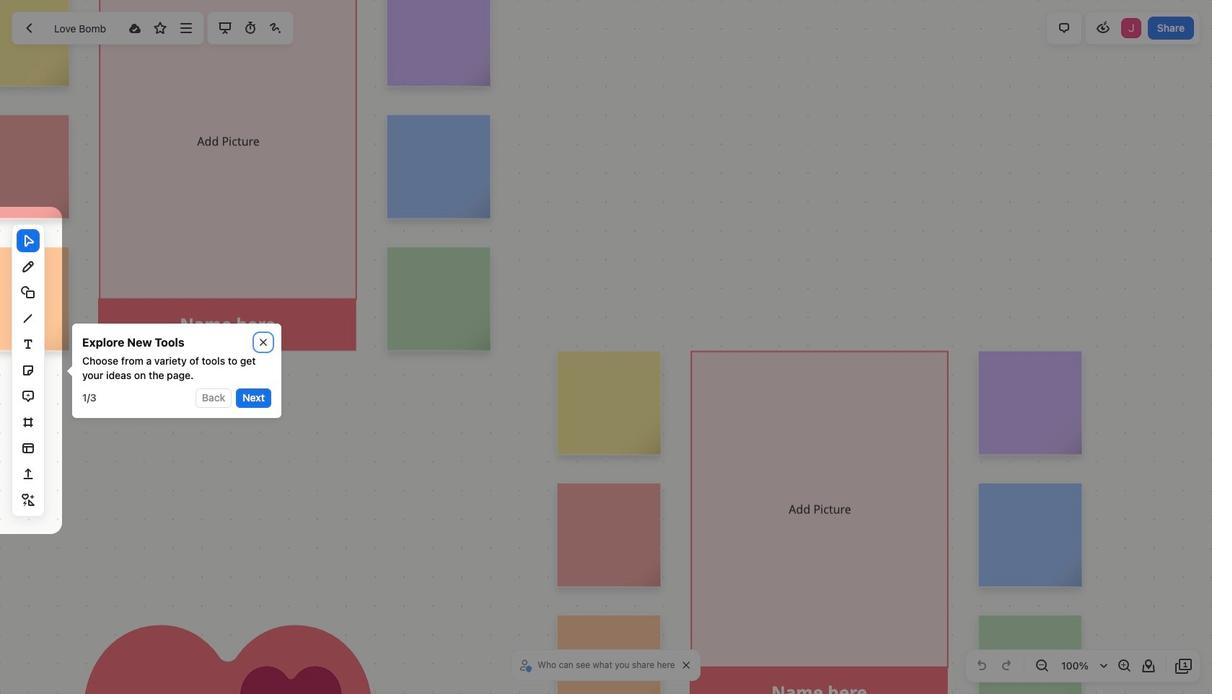 Task type: locate. For each thing, give the bounding box(es) containing it.
comment panel image
[[1055, 19, 1073, 37]]

explore new tools element
[[82, 334, 184, 351]]

presentation image
[[216, 19, 233, 37]]

tooltip
[[62, 324, 281, 418]]

0 vertical spatial close image
[[260, 339, 267, 346]]

star this whiteboard image
[[152, 19, 169, 37]]

0 horizontal spatial close image
[[260, 339, 267, 346]]

zoom in image
[[1115, 658, 1133, 675]]

dashboard image
[[21, 19, 38, 37]]

close image
[[260, 339, 267, 346], [683, 662, 690, 669]]

1 vertical spatial close image
[[683, 662, 690, 669]]

list item
[[1120, 17, 1143, 40]]

Document name text field
[[43, 17, 121, 40]]

list
[[1120, 17, 1143, 40]]

more options image
[[177, 19, 194, 37]]



Task type: describe. For each thing, give the bounding box(es) containing it.
timer image
[[241, 19, 259, 37]]

1 horizontal spatial close image
[[683, 662, 690, 669]]

laser image
[[267, 19, 284, 37]]

choose from a variety of tools to get your ideas on the page. element
[[82, 354, 271, 383]]

zoom out image
[[1033, 658, 1050, 675]]

pages image
[[1175, 658, 1193, 675]]



Task type: vqa. For each thing, say whether or not it's contained in the screenshot.
Join
no



